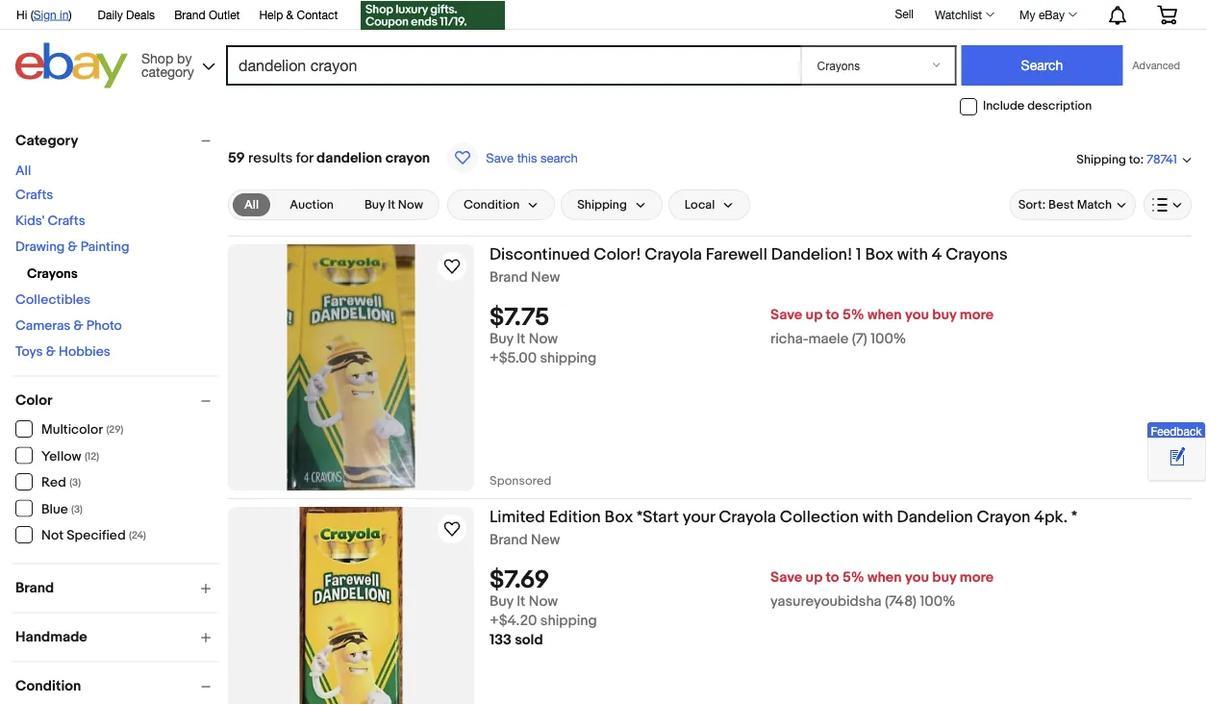 Task type: locate. For each thing, give the bounding box(es) containing it.
1 vertical spatial with
[[863, 507, 894, 527]]

it
[[388, 198, 395, 212], [517, 331, 526, 348], [517, 594, 526, 611]]

1 vertical spatial all
[[244, 197, 259, 212]]

crafts up drawing & painting
[[48, 213, 85, 230]]

save up to 5% when you buy more buy it now down limited edition box *start your crayola collection with dandelion crayon 4pk.  * brand new
[[490, 569, 994, 611]]

sell link
[[887, 7, 923, 20]]

1 horizontal spatial condition button
[[447, 190, 556, 220]]

0 vertical spatial crayons
[[946, 244, 1008, 265]]

results
[[248, 149, 293, 167]]

0 vertical spatial crayola
[[645, 244, 703, 265]]

sign
[[33, 8, 57, 21]]

crayola
[[645, 244, 703, 265], [719, 507, 777, 527]]

crafts
[[15, 187, 53, 204], [48, 213, 85, 230]]

toys
[[15, 344, 43, 360]]

2 save up to 5% when you buy more buy it now from the top
[[490, 569, 994, 611]]

new inside the discontinued color! crayola farewell dandelion! 1 box with 4 crayons brand new
[[531, 269, 560, 286]]

condition
[[464, 198, 520, 212], [15, 678, 81, 695]]

when
[[868, 307, 902, 324], [868, 569, 902, 587]]

cameras
[[15, 318, 71, 334]]

0 vertical spatial save
[[486, 150, 514, 165]]

shipping inside richa-maele (7) 100% +$5.00 shipping
[[540, 350, 597, 367]]

it up +$5.00
[[517, 331, 526, 348]]

you
[[906, 307, 930, 324], [906, 569, 930, 587]]

sign in link
[[33, 8, 69, 21]]

now down crayon
[[398, 198, 423, 212]]

search
[[541, 150, 578, 165]]

condition button down handmade dropdown button
[[15, 678, 219, 695]]

when down discontinued color! crayola farewell dandelion! 1 box with 4 crayons link
[[868, 307, 902, 324]]

daily deals link
[[98, 5, 155, 26]]

with left dandelion
[[863, 507, 894, 527]]

100% right (748)
[[921, 594, 956, 611]]

shipping to : 78741
[[1077, 152, 1178, 167]]

1 vertical spatial new
[[531, 532, 560, 549]]

buy down dandelion
[[933, 569, 957, 587]]

0 vertical spatial up
[[806, 307, 823, 324]]

save this search button
[[442, 141, 584, 174]]

:
[[1141, 152, 1145, 167]]

2 5% from the top
[[843, 569, 865, 587]]

0 vertical spatial box
[[866, 244, 894, 265]]

1 horizontal spatial box
[[866, 244, 894, 265]]

shipping
[[1077, 152, 1127, 167], [578, 198, 627, 212]]

0 vertical spatial buy
[[933, 307, 957, 324]]

include
[[984, 99, 1025, 114]]

to up yasureyoubidsha
[[826, 569, 840, 587]]

1 vertical spatial you
[[906, 569, 930, 587]]

box left *start
[[605, 507, 633, 527]]

limited
[[490, 507, 546, 527]]

1 horizontal spatial with
[[898, 244, 929, 265]]

all link up crafts link
[[15, 163, 31, 179]]

shipping for shipping to : 78741
[[1077, 152, 1127, 167]]

brand down discontinued
[[490, 269, 528, 286]]

main content
[[228, 122, 1192, 705]]

box inside limited edition box *start your crayola collection with dandelion crayon 4pk.  * brand new
[[605, 507, 633, 527]]

brand
[[174, 8, 206, 21], [490, 269, 528, 286], [490, 532, 528, 549], [15, 580, 54, 597]]

1 vertical spatial condition
[[15, 678, 81, 695]]

0 vertical spatial 100%
[[871, 331, 907, 348]]

save up to 5% when you buy more buy it now
[[490, 307, 994, 348], [490, 569, 994, 611]]

0 horizontal spatial all
[[15, 163, 31, 179]]

2 new from the top
[[531, 532, 560, 549]]

sort: best match button
[[1010, 190, 1137, 220]]

1 save up to 5% when you buy more buy it now from the top
[[490, 307, 994, 348]]

*
[[1072, 507, 1078, 527]]

up up maele
[[806, 307, 823, 324]]

none submit inside shop by category banner
[[962, 45, 1124, 86]]

shipping up sold
[[541, 613, 597, 630]]

0 vertical spatial shipping
[[1077, 152, 1127, 167]]

1 vertical spatial save up to 5% when you buy more buy it now
[[490, 569, 994, 611]]

description
[[1028, 99, 1093, 114]]

it down crayon
[[388, 198, 395, 212]]

up
[[806, 307, 823, 324], [806, 569, 823, 587]]

0 horizontal spatial box
[[605, 507, 633, 527]]

to up maele
[[826, 307, 840, 324]]

with for $7.75
[[898, 244, 929, 265]]

color!
[[594, 244, 641, 265]]

$7.69
[[490, 566, 550, 596]]

0 vertical spatial you
[[906, 307, 930, 324]]

brand outlet
[[174, 8, 240, 21]]

now up +$4.20
[[529, 594, 558, 611]]

buy down dandelion
[[365, 198, 385, 212]]

(3) inside blue (3)
[[71, 503, 83, 516]]

toys & hobbies link
[[15, 344, 111, 360]]

now up +$5.00
[[529, 331, 558, 348]]

kids' crafts link
[[15, 213, 85, 230]]

0 vertical spatial more
[[960, 307, 994, 324]]

1 5% from the top
[[843, 307, 865, 324]]

1 buy from the top
[[933, 307, 957, 324]]

0 vertical spatial all
[[15, 163, 31, 179]]

when up (748)
[[868, 569, 902, 587]]

1 horizontal spatial 100%
[[921, 594, 956, 611]]

1 vertical spatial more
[[960, 569, 994, 587]]

1 vertical spatial buy
[[933, 569, 957, 587]]

blue
[[41, 501, 68, 518]]

78741
[[1147, 152, 1178, 167]]

up up yasureyoubidsha
[[806, 569, 823, 587]]

buy up +$4.20
[[490, 594, 514, 611]]

to inside shipping to : 78741
[[1130, 152, 1141, 167]]

watchlist
[[935, 8, 983, 21]]

& left painting on the left top of the page
[[68, 239, 78, 256]]

crayons up collectibles
[[27, 266, 78, 282]]

condition inside dropdown button
[[464, 198, 520, 212]]

1 vertical spatial now
[[529, 331, 558, 348]]

buy up +$5.00
[[490, 331, 514, 348]]

with left 4
[[898, 244, 929, 265]]

with inside limited edition box *start your crayola collection with dandelion crayon 4pk.  * brand new
[[863, 507, 894, 527]]

1 horizontal spatial shipping
[[1077, 152, 1127, 167]]

buy
[[365, 198, 385, 212], [490, 331, 514, 348], [490, 594, 514, 611]]

buy
[[933, 307, 957, 324], [933, 569, 957, 587]]

it up +$4.20
[[517, 594, 526, 611]]

farewell
[[706, 244, 768, 265]]

with for $7.69
[[863, 507, 894, 527]]

0 vertical spatial buy
[[365, 198, 385, 212]]

0 vertical spatial new
[[531, 269, 560, 286]]

save up richa-
[[771, 307, 803, 324]]

with inside the discontinued color! crayola farewell dandelion! 1 box with 4 crayons brand new
[[898, 244, 929, 265]]

1 vertical spatial 100%
[[921, 594, 956, 611]]

condition down the save this search button
[[464, 198, 520, 212]]

discontinued color! crayola farewell dandelion! 1 box with 4 crayons heading
[[490, 244, 1008, 265]]

0 horizontal spatial with
[[863, 507, 894, 527]]

handmade
[[15, 629, 87, 646]]

crayons right 4
[[946, 244, 1008, 265]]

limited edition box *start your crayola collection with dandelion crayon 4pk.  * heading
[[490, 507, 1078, 527]]

brand down limited
[[490, 532, 528, 549]]

condition down handmade
[[15, 678, 81, 695]]

new inside limited edition box *start your crayola collection with dandelion crayon 4pk.  * brand new
[[531, 532, 560, 549]]

1 vertical spatial (3)
[[71, 503, 83, 516]]

4
[[932, 244, 943, 265]]

2 shipping from the top
[[541, 613, 597, 630]]

0 horizontal spatial 100%
[[871, 331, 907, 348]]

shipping up color!
[[578, 198, 627, 212]]

1 vertical spatial buy
[[490, 331, 514, 348]]

2 vertical spatial buy
[[490, 594, 514, 611]]

& right help
[[286, 8, 294, 21]]

discontinued
[[490, 244, 590, 265]]

shipping for shipping
[[578, 198, 627, 212]]

all down 59
[[244, 197, 259, 212]]

shipping
[[540, 350, 597, 367], [541, 613, 597, 630]]

2 vertical spatial save
[[771, 569, 803, 587]]

&
[[286, 8, 294, 21], [68, 239, 78, 256], [74, 318, 83, 334], [46, 344, 56, 360]]

shipping left :
[[1077, 152, 1127, 167]]

1 vertical spatial 5%
[[843, 569, 865, 587]]

& left the photo
[[74, 318, 83, 334]]

1 vertical spatial up
[[806, 569, 823, 587]]

1 shipping from the top
[[540, 350, 597, 367]]

save left "this"
[[486, 150, 514, 165]]

crayon
[[386, 149, 430, 167]]

1 vertical spatial crayons
[[27, 266, 78, 282]]

save up to 5% when you buy more buy it now down the discontinued color! crayola farewell dandelion! 1 box with 4 crayons brand new
[[490, 307, 994, 348]]

1 horizontal spatial all
[[244, 197, 259, 212]]

color
[[15, 392, 52, 410]]

0 vertical spatial (3)
[[69, 477, 81, 489]]

0 horizontal spatial all link
[[15, 163, 31, 179]]

+$4.20
[[490, 613, 538, 630]]

box inside the discontinued color! crayola farewell dandelion! 1 box with 4 crayons brand new
[[866, 244, 894, 265]]

1 vertical spatial box
[[605, 507, 633, 527]]

brand left outlet
[[174, 8, 206, 21]]

buy down 4
[[933, 307, 957, 324]]

& inside account navigation
[[286, 8, 294, 21]]

shipping right +$5.00
[[540, 350, 597, 367]]

0 horizontal spatial condition
[[15, 678, 81, 695]]

color button
[[15, 392, 219, 410]]

get the coupon image
[[361, 1, 505, 30]]

richa-maele (7) 100% +$5.00 shipping
[[490, 331, 907, 367]]

0 horizontal spatial crayola
[[645, 244, 703, 265]]

box right 1
[[866, 244, 894, 265]]

0 horizontal spatial crayons
[[27, 266, 78, 282]]

hi ( sign in )
[[16, 8, 72, 21]]

1 vertical spatial shipping
[[541, 613, 597, 630]]

5% up yasureyoubidsha
[[843, 569, 865, 587]]

crafts up "kids'"
[[15, 187, 53, 204]]

1 horizontal spatial all link
[[233, 193, 271, 217]]

(3) inside red (3)
[[69, 477, 81, 489]]

2 vertical spatial it
[[517, 594, 526, 611]]

1 horizontal spatial crayola
[[719, 507, 777, 527]]

1 vertical spatial crayola
[[719, 507, 777, 527]]

None submit
[[962, 45, 1124, 86]]

multicolor
[[41, 422, 103, 438]]

crayola right your
[[719, 507, 777, 527]]

dandelion!
[[772, 244, 853, 265]]

1 horizontal spatial crayons
[[946, 244, 1008, 265]]

(3) right blue on the bottom left of the page
[[71, 503, 83, 516]]

all up crafts link
[[15, 163, 31, 179]]

0 vertical spatial shipping
[[540, 350, 597, 367]]

new down discontinued
[[531, 269, 560, 286]]

1 vertical spatial crafts
[[48, 213, 85, 230]]

account navigation
[[6, 0, 1192, 32]]

1 vertical spatial when
[[868, 569, 902, 587]]

5% up (7)
[[843, 307, 865, 324]]

shipping inside yasureyoubidsha (748) 100% +$4.20 shipping 133 sold
[[541, 613, 597, 630]]

all link down 59
[[233, 193, 271, 217]]

save up yasureyoubidsha
[[771, 569, 803, 587]]

0 vertical spatial condition
[[464, 198, 520, 212]]

1 vertical spatial save
[[771, 307, 803, 324]]

all
[[15, 163, 31, 179], [244, 197, 259, 212]]

crayola right color!
[[645, 244, 703, 265]]

to left 78741
[[1130, 152, 1141, 167]]

0 vertical spatial when
[[868, 307, 902, 324]]

0 vertical spatial with
[[898, 244, 929, 265]]

shipping inside the "shipping" dropdown button
[[578, 198, 627, 212]]

(3) right red
[[69, 477, 81, 489]]

discontinued color! crayola farewell dandelion! 1 box with 4 crayons link
[[490, 244, 1192, 269]]

all link
[[15, 163, 31, 179], [233, 193, 271, 217]]

limited edition box *start your crayola collection with dandelion crayon 4pk.  * image
[[300, 507, 403, 705]]

1 horizontal spatial condition
[[464, 198, 520, 212]]

crayola inside the discontinued color! crayola farewell dandelion! 1 box with 4 crayons brand new
[[645, 244, 703, 265]]

1 new from the top
[[531, 269, 560, 286]]

1 up from the top
[[806, 307, 823, 324]]

0 horizontal spatial shipping
[[578, 198, 627, 212]]

5%
[[843, 307, 865, 324], [843, 569, 865, 587]]

0 vertical spatial save up to 5% when you buy more buy it now
[[490, 307, 994, 348]]

more
[[960, 307, 994, 324], [960, 569, 994, 587]]

0 vertical spatial to
[[1130, 152, 1141, 167]]

1 vertical spatial all link
[[233, 193, 271, 217]]

condition button down the save this search button
[[447, 190, 556, 220]]

blue (3)
[[41, 501, 83, 518]]

best
[[1049, 198, 1075, 212]]

shipping inside shipping to : 78741
[[1077, 152, 1127, 167]]

100% right (7)
[[871, 331, 907, 348]]

box
[[866, 244, 894, 265], [605, 507, 633, 527]]

new down limited
[[531, 532, 560, 549]]

maele
[[809, 331, 849, 348]]

cameras & photo link
[[15, 318, 122, 334]]

1 vertical spatial shipping
[[578, 198, 627, 212]]

0 horizontal spatial condition button
[[15, 678, 219, 695]]

(24)
[[129, 530, 146, 542]]

shipping button
[[561, 190, 663, 220]]

new
[[531, 269, 560, 286], [531, 532, 560, 549]]

discontinued color! crayola farewell dandelion! 1 box with 4 crayons brand new
[[490, 244, 1008, 286]]

match
[[1078, 198, 1113, 212]]

daily
[[98, 8, 123, 21]]

not
[[41, 528, 64, 544]]

0 vertical spatial 5%
[[843, 307, 865, 324]]

& right toys
[[46, 344, 56, 360]]



Task type: describe. For each thing, give the bounding box(es) containing it.
0 vertical spatial all link
[[15, 163, 31, 179]]

help & contact
[[259, 8, 338, 21]]

help & contact link
[[259, 5, 338, 26]]

2 buy from the top
[[933, 569, 957, 587]]

)
[[69, 8, 72, 21]]

sold
[[515, 632, 543, 649]]

daily deals
[[98, 8, 155, 21]]

handmade button
[[15, 629, 219, 646]]

drawing & painting link
[[15, 239, 130, 256]]

*start
[[637, 507, 679, 527]]

brand button
[[15, 580, 219, 597]]

shop by category banner
[[6, 0, 1192, 93]]

by
[[177, 50, 192, 66]]

0 vertical spatial it
[[388, 198, 395, 212]]

1 you from the top
[[906, 307, 930, 324]]

(3) for red
[[69, 477, 81, 489]]

yellow
[[41, 449, 81, 465]]

red (3)
[[41, 475, 81, 491]]

brand inside the discontinued color! crayola farewell dandelion! 1 box with 4 crayons brand new
[[490, 269, 528, 286]]

kids'
[[15, 213, 45, 230]]

1 vertical spatial condition button
[[15, 678, 219, 695]]

drawing
[[15, 239, 65, 256]]

category
[[15, 132, 78, 149]]

(12)
[[85, 450, 99, 463]]

advanced link
[[1124, 46, 1191, 85]]

collectibles link
[[15, 292, 91, 308]]

ebay
[[1039, 8, 1065, 21]]

$7.75
[[490, 303, 550, 333]]

my
[[1020, 8, 1036, 21]]

2 more from the top
[[960, 569, 994, 587]]

photo
[[86, 318, 122, 334]]

shop by category button
[[133, 43, 219, 84]]

condition for the topmost condition dropdown button
[[464, 198, 520, 212]]

(7)
[[852, 331, 868, 348]]

crafts link
[[15, 187, 53, 204]]

not specified (24)
[[41, 528, 146, 544]]

save this search
[[486, 150, 578, 165]]

(3) for blue
[[71, 503, 83, 516]]

outlet
[[209, 8, 240, 21]]

your
[[683, 507, 715, 527]]

advanced
[[1133, 59, 1181, 72]]

0 vertical spatial now
[[398, 198, 423, 212]]

0 vertical spatial crafts
[[15, 187, 53, 204]]

sort:
[[1019, 198, 1046, 212]]

1
[[857, 244, 862, 265]]

yellow (12)
[[41, 449, 99, 465]]

deals
[[126, 8, 155, 21]]

discontinued color! crayola farewell dandelion! 1 box with 4 crayons image
[[287, 244, 415, 491]]

richa-
[[771, 331, 809, 348]]

0 vertical spatial condition button
[[447, 190, 556, 220]]

main content containing $7.75
[[228, 122, 1192, 705]]

2 when from the top
[[868, 569, 902, 587]]

sort: best match
[[1019, 198, 1113, 212]]

1 when from the top
[[868, 307, 902, 324]]

Search for anything text field
[[229, 47, 797, 84]]

crayon
[[977, 507, 1031, 527]]

All selected text field
[[244, 196, 259, 214]]

contact
[[297, 8, 338, 21]]

2 you from the top
[[906, 569, 930, 587]]

red
[[41, 475, 66, 491]]

1 vertical spatial it
[[517, 331, 526, 348]]

condition for bottom condition dropdown button
[[15, 678, 81, 695]]

2 up from the top
[[806, 569, 823, 587]]

specified
[[67, 528, 126, 544]]

brand inside limited edition box *start your crayola collection with dandelion crayon 4pk.  * brand new
[[490, 532, 528, 549]]

yasureyoubidsha
[[771, 594, 882, 611]]

shop
[[141, 50, 173, 66]]

1 vertical spatial to
[[826, 307, 840, 324]]

2 vertical spatial now
[[529, 594, 558, 611]]

4pk.
[[1035, 507, 1068, 527]]

1 more from the top
[[960, 307, 994, 324]]

(748)
[[885, 594, 917, 611]]

shop by category
[[141, 50, 194, 79]]

brand up handmade
[[15, 580, 54, 597]]

sell
[[895, 7, 914, 20]]

my ebay link
[[1010, 3, 1087, 26]]

local button
[[669, 190, 751, 220]]

100% inside yasureyoubidsha (748) 100% +$4.20 shipping 133 sold
[[921, 594, 956, 611]]

my ebay
[[1020, 8, 1065, 21]]

133
[[490, 632, 512, 649]]

yasureyoubidsha (748) 100% +$4.20 shipping 133 sold
[[490, 594, 956, 649]]

buy it now link
[[353, 193, 435, 217]]

crayons inside the discontinued color! crayola farewell dandelion! 1 box with 4 crayons brand new
[[946, 244, 1008, 265]]

category button
[[15, 132, 219, 149]]

save inside button
[[486, 150, 514, 165]]

100% inside richa-maele (7) 100% +$5.00 shipping
[[871, 331, 907, 348]]

hi
[[16, 8, 27, 21]]

+$5.00
[[490, 350, 537, 367]]

auction
[[290, 198, 334, 212]]

feedback
[[1152, 425, 1203, 438]]

for
[[296, 149, 313, 167]]

in
[[60, 8, 69, 21]]

local
[[685, 198, 715, 212]]

crayola inside limited edition box *start your crayola collection with dandelion crayon 4pk.  * brand new
[[719, 507, 777, 527]]

brand outlet link
[[174, 5, 240, 26]]

help
[[259, 8, 283, 21]]

auction link
[[278, 193, 345, 217]]

this
[[518, 150, 537, 165]]

listing options selector. list view selected. image
[[1153, 197, 1184, 213]]

your shopping cart image
[[1157, 5, 1179, 24]]

brand inside "link"
[[174, 8, 206, 21]]

dandelion
[[317, 149, 382, 167]]

edition
[[549, 507, 601, 527]]

limited edition box *start your crayola collection with dandelion crayon 4pk.  * brand new
[[490, 507, 1078, 549]]

collectibles cameras & photo toys & hobbies
[[15, 292, 122, 360]]

(
[[30, 8, 33, 21]]

collectibles
[[15, 292, 91, 308]]

2 vertical spatial to
[[826, 569, 840, 587]]



Task type: vqa. For each thing, say whether or not it's contained in the screenshot.
the 222050788649
no



